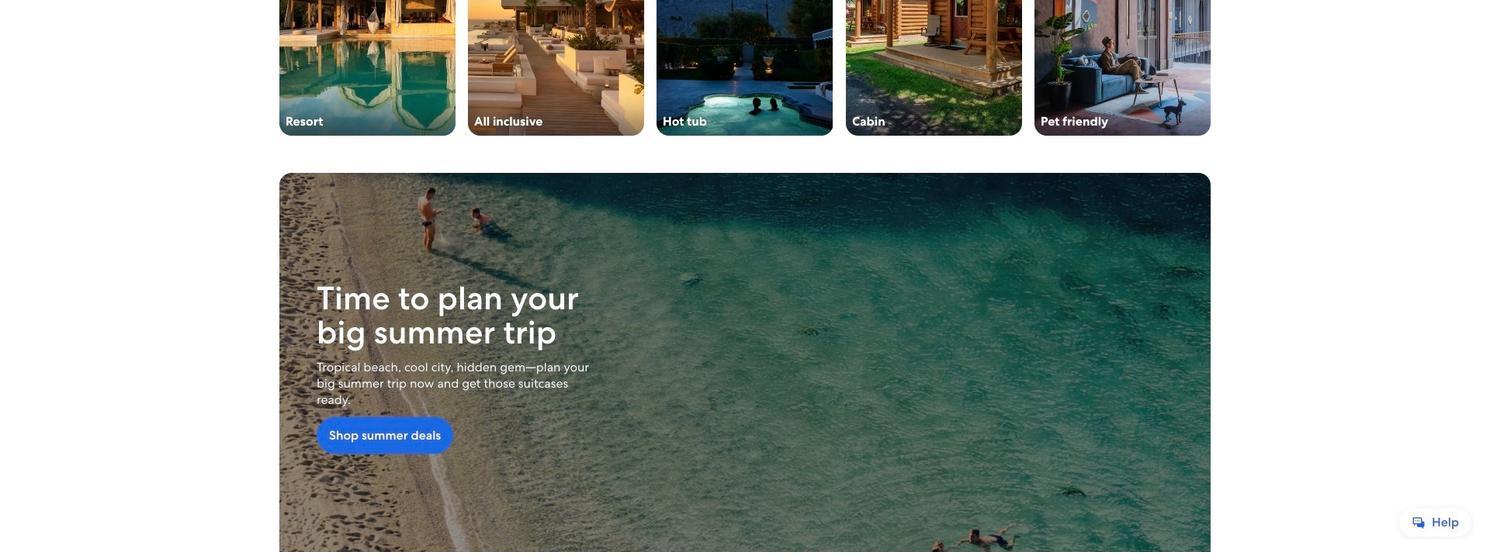 Task type: vqa. For each thing, say whether or not it's contained in the screenshot.
view next property themes icon
yes



Task type: describe. For each thing, give the bounding box(es) containing it.
view next property themes image
[[1201, 9, 1220, 28]]



